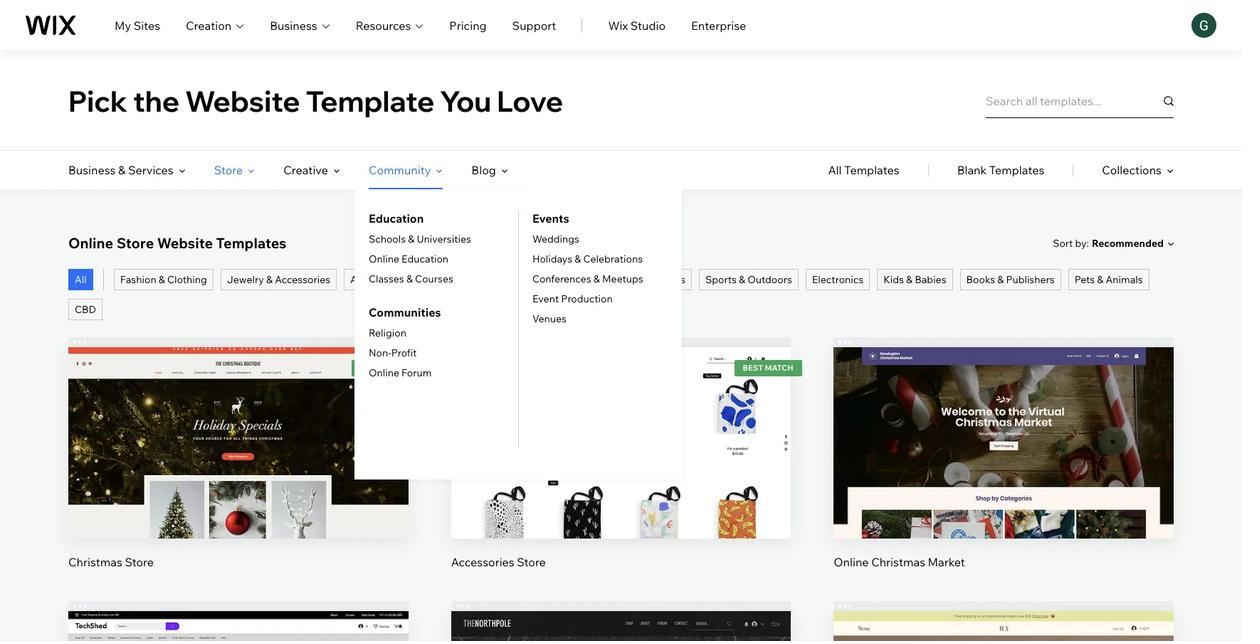 Task type: describe. For each thing, give the bounding box(es) containing it.
templates for blank templates
[[989, 163, 1044, 177]]

events link
[[532, 210, 569, 227]]

edit button for online christmas market
[[970, 405, 1038, 439]]

love
[[497, 83, 563, 119]]

collections
[[1102, 163, 1162, 177]]

schools
[[369, 233, 406, 246]]

online inside education schools & universities online education classes & courses
[[369, 253, 399, 266]]

the
[[133, 83, 180, 119]]

kids & babies
[[883, 273, 946, 286]]

blank templates
[[957, 163, 1044, 177]]

& down holidays & celebrations link
[[593, 273, 600, 285]]

0 horizontal spatial accessories
[[275, 273, 330, 286]]

sort by:
[[1053, 237, 1089, 249]]

animals
[[1106, 273, 1143, 286]]

electronics link
[[806, 269, 870, 290]]

religion link
[[369, 327, 406, 340]]

store for christmas store
[[125, 555, 154, 569]]

sports & outdoors link
[[699, 269, 799, 290]]

event production link
[[532, 293, 613, 305]]

you
[[440, 83, 491, 119]]

events weddings holidays & celebrations conferences & meetups event production venues
[[532, 211, 643, 325]]

market
[[928, 555, 965, 569]]

business & services
[[68, 163, 173, 177]]

holidays & celebrations link
[[532, 253, 643, 266]]

production
[[561, 293, 613, 305]]

creation button
[[186, 17, 244, 34]]

communities religion non-profit online forum
[[369, 305, 441, 379]]

Search search field
[[986, 84, 1174, 118]]

blank templates link
[[957, 151, 1044, 189]]

home
[[429, 273, 457, 286]]

cbd link
[[68, 299, 103, 320]]

jewelry & accessories
[[227, 273, 330, 286]]

beauty & wellness
[[516, 273, 601, 286]]

store inside categories by subject element
[[214, 163, 243, 177]]

all templates
[[828, 163, 899, 177]]

jewelry
[[227, 273, 264, 286]]

& for jewelry & accessories
[[266, 273, 273, 286]]

beauty & wellness link
[[510, 269, 608, 290]]

profile image image
[[1192, 13, 1217, 38]]

& for fashion & clothing
[[159, 273, 165, 286]]

1 vertical spatial education
[[402, 253, 449, 266]]

generic categories element
[[828, 151, 1174, 189]]

books
[[966, 273, 995, 286]]

all for all
[[75, 273, 87, 286]]

view button for christmas store
[[205, 453, 272, 487]]

view for christmas store
[[225, 463, 252, 477]]

& for food & drinks
[[647, 273, 654, 286]]

& for home & decor
[[459, 273, 466, 286]]

food
[[621, 273, 645, 286]]

online store website templates - electronics store image
[[68, 611, 408, 641]]

business button
[[270, 17, 330, 34]]

categories. use the left and right arrow keys to navigate the menu element
[[0, 151, 1242, 480]]

blog
[[471, 163, 496, 177]]

kids
[[883, 273, 904, 286]]

courses
[[415, 273, 453, 285]]

christmas store group
[[68, 337, 408, 570]]

online inside group
[[834, 555, 869, 569]]

view button for online christmas market
[[970, 453, 1038, 487]]

store for online store website templates
[[116, 234, 154, 252]]

arts & crafts
[[350, 273, 409, 286]]

edit for christmas store
[[228, 415, 249, 429]]

profit
[[391, 347, 417, 359]]

& for pets & animals
[[1097, 273, 1104, 286]]

my sites
[[115, 18, 160, 32]]

non-
[[369, 347, 391, 359]]

online store website templates - home goods store image
[[834, 611, 1174, 641]]

& for books & publishers
[[997, 273, 1004, 286]]

fashion & clothing link
[[114, 269, 213, 290]]

online store website templates - accessories store image
[[451, 347, 791, 539]]

event
[[532, 293, 559, 305]]

religion
[[369, 327, 406, 340]]

venues link
[[532, 312, 567, 325]]

food & drinks link
[[615, 269, 692, 290]]

christmas inside "group"
[[68, 555, 122, 569]]

education schools & universities online education classes & courses
[[369, 211, 471, 285]]

online store website templates - backpack store image
[[451, 611, 791, 641]]

creation
[[186, 18, 232, 32]]

services
[[128, 163, 173, 177]]

weddings
[[532, 233, 579, 246]]

online forum link
[[369, 367, 432, 379]]

& for arts & crafts
[[372, 273, 378, 286]]

online christmas market group
[[834, 337, 1174, 570]]

by:
[[1075, 237, 1089, 249]]

crafts
[[381, 273, 409, 286]]

all for all templates
[[828, 163, 842, 177]]

books & publishers
[[966, 273, 1055, 286]]

weddings link
[[532, 233, 579, 246]]

& for beauty & wellness
[[551, 273, 558, 286]]

& for kids & babies
[[906, 273, 913, 286]]

my
[[115, 18, 131, 32]]

& down online education link
[[406, 273, 413, 285]]

electronics
[[812, 273, 864, 286]]

venues
[[532, 312, 567, 325]]

blank
[[957, 163, 987, 177]]

all templates link
[[828, 151, 899, 189]]

support link
[[512, 17, 556, 34]]

arts & crafts link
[[344, 269, 415, 290]]

sort
[[1053, 237, 1073, 249]]



Task type: vqa. For each thing, say whether or not it's contained in the screenshot.
'also'
no



Task type: locate. For each thing, give the bounding box(es) containing it.
resources button
[[356, 17, 424, 34]]

edit button
[[205, 405, 272, 439], [970, 405, 1038, 439]]

clothing
[[167, 273, 207, 286]]

schools & universities link
[[369, 233, 471, 246]]

& right kids
[[906, 273, 913, 286]]

template
[[306, 83, 435, 119]]

1 view from the left
[[225, 463, 252, 477]]

decor
[[468, 273, 496, 286]]

2 christmas from the left
[[871, 555, 925, 569]]

christmas inside group
[[871, 555, 925, 569]]

books & publishers link
[[960, 269, 1061, 290]]

drinks
[[656, 273, 685, 286]]

None search field
[[986, 84, 1174, 118]]

online inside communities religion non-profit online forum
[[369, 367, 399, 379]]

pets & animals
[[1075, 273, 1143, 286]]

recommended
[[1092, 237, 1164, 250]]

resources
[[356, 18, 411, 32]]

1 vertical spatial business
[[68, 163, 116, 177]]

conferences & meetups link
[[532, 273, 643, 285]]

1 horizontal spatial view
[[991, 463, 1017, 477]]

0 horizontal spatial view button
[[205, 453, 272, 487]]

wix studio link
[[608, 17, 666, 34]]

edit button for christmas store
[[205, 405, 272, 439]]

& for business & services
[[118, 163, 126, 177]]

universities
[[417, 233, 471, 246]]

fashion & clothing
[[120, 273, 207, 286]]

0 vertical spatial education
[[369, 211, 424, 226]]

education
[[369, 211, 424, 226], [402, 253, 449, 266]]

babies
[[915, 273, 946, 286]]

1 edit from the left
[[228, 415, 249, 429]]

my sites link
[[115, 17, 160, 34]]

sports
[[705, 273, 737, 286]]

0 vertical spatial all
[[828, 163, 842, 177]]

studio
[[630, 18, 666, 32]]

communities link
[[369, 304, 441, 321]]

1 horizontal spatial all
[[828, 163, 842, 177]]

2 view button from the left
[[970, 453, 1038, 487]]

view button inside christmas store "group"
[[205, 453, 272, 487]]

christmas
[[68, 555, 122, 569], [871, 555, 925, 569]]

view for online christmas market
[[991, 463, 1017, 477]]

website
[[185, 83, 300, 119], [157, 234, 213, 252]]

christmas store
[[68, 555, 154, 569]]

business
[[270, 18, 317, 32], [68, 163, 116, 177]]

edit
[[228, 415, 249, 429], [993, 415, 1014, 429]]

website for the
[[185, 83, 300, 119]]

online
[[68, 234, 113, 252], [369, 253, 399, 266], [369, 367, 399, 379], [834, 555, 869, 569]]

wellness
[[560, 273, 601, 286]]

& up online education link
[[408, 233, 414, 246]]

& right jewelry
[[266, 273, 273, 286]]

& right the books
[[997, 273, 1004, 286]]

holidays
[[532, 253, 572, 266]]

& inside 'link'
[[551, 273, 558, 286]]

edit inside online christmas market group
[[993, 415, 1014, 429]]

meetups
[[602, 273, 643, 285]]

online education link
[[369, 253, 449, 266]]

jewelry & accessories link
[[220, 269, 337, 290]]

templates for all templates
[[844, 163, 899, 177]]

online christmas market
[[834, 555, 965, 569]]

accessories inside group
[[451, 555, 514, 569]]

2 view from the left
[[991, 463, 1017, 477]]

templates
[[844, 163, 899, 177], [989, 163, 1044, 177], [216, 234, 286, 252]]

online store website templates - christmas store image
[[68, 347, 408, 539]]

& left decor
[[459, 273, 466, 286]]

0 horizontal spatial christmas
[[68, 555, 122, 569]]

creative
[[283, 163, 328, 177]]

events
[[532, 211, 569, 226]]

& down 'holidays'
[[551, 273, 558, 286]]

pick
[[68, 83, 128, 119]]

arts
[[350, 273, 370, 286]]

& right sports
[[739, 273, 745, 286]]

& right fashion
[[159, 273, 165, 286]]

online store website templates - online christmas market image
[[834, 347, 1174, 539]]

wix
[[608, 18, 628, 32]]

2 horizontal spatial templates
[[989, 163, 1044, 177]]

education up schools
[[369, 211, 424, 226]]

0 vertical spatial website
[[185, 83, 300, 119]]

business for business & services
[[68, 163, 116, 177]]

classes
[[369, 273, 404, 285]]

& up wellness
[[575, 253, 581, 266]]

online store website templates
[[68, 234, 286, 252]]

1 view button from the left
[[205, 453, 272, 487]]

view button inside online christmas market group
[[970, 453, 1038, 487]]

edit for online christmas market
[[993, 415, 1014, 429]]

pets
[[1075, 273, 1095, 286]]

cbd
[[75, 303, 96, 316]]

pricing link
[[449, 17, 487, 34]]

store for accessories store
[[517, 555, 546, 569]]

2 edit from the left
[[993, 415, 1014, 429]]

all
[[828, 163, 842, 177], [75, 273, 87, 286]]

view button
[[205, 453, 272, 487], [970, 453, 1038, 487]]

food & drinks
[[621, 273, 685, 286]]

all link
[[68, 269, 93, 290]]

0 horizontal spatial templates
[[216, 234, 286, 252]]

categories by subject element
[[68, 151, 682, 480]]

0 horizontal spatial all
[[75, 273, 87, 286]]

accessories store
[[451, 555, 546, 569]]

home & decor link
[[423, 269, 502, 290]]

& right food
[[647, 273, 654, 286]]

accessories store group
[[451, 337, 791, 570]]

store inside "group"
[[125, 555, 154, 569]]

1 horizontal spatial templates
[[844, 163, 899, 177]]

wix studio
[[608, 18, 666, 32]]

edit button inside online christmas market group
[[970, 405, 1038, 439]]

all inside generic categories element
[[828, 163, 842, 177]]

& right arts at the top left
[[372, 273, 378, 286]]

fashion
[[120, 273, 156, 286]]

support
[[512, 18, 556, 32]]

1 horizontal spatial edit
[[993, 415, 1014, 429]]

business for business
[[270, 18, 317, 32]]

0 horizontal spatial edit button
[[205, 405, 272, 439]]

business inside categories by subject element
[[68, 163, 116, 177]]

1 edit button from the left
[[205, 405, 272, 439]]

accessories
[[275, 273, 330, 286], [451, 555, 514, 569]]

classes & courses link
[[369, 273, 453, 285]]

pricing
[[449, 18, 487, 32]]

pets & animals link
[[1068, 269, 1149, 290]]

1 vertical spatial website
[[157, 234, 213, 252]]

outdoors
[[748, 273, 792, 286]]

1 vertical spatial all
[[75, 273, 87, 286]]

view inside christmas store "group"
[[225, 463, 252, 477]]

home & decor
[[429, 273, 496, 286]]

communities
[[369, 305, 441, 320]]

view inside online christmas market group
[[991, 463, 1017, 477]]

& for sports & outdoors
[[739, 273, 745, 286]]

website for store
[[157, 234, 213, 252]]

1 horizontal spatial view button
[[970, 453, 1038, 487]]

sites
[[134, 18, 160, 32]]

edit inside christmas store "group"
[[228, 415, 249, 429]]

pick the website template you love
[[68, 83, 563, 119]]

1 horizontal spatial christmas
[[871, 555, 925, 569]]

celebrations
[[583, 253, 643, 266]]

community
[[369, 163, 431, 177]]

& right pets
[[1097, 273, 1104, 286]]

0 vertical spatial business
[[270, 18, 317, 32]]

education link
[[369, 210, 424, 227]]

education down schools & universities link
[[402, 253, 449, 266]]

store inside group
[[517, 555, 546, 569]]

1 horizontal spatial accessories
[[451, 555, 514, 569]]

1 horizontal spatial edit button
[[970, 405, 1038, 439]]

edit button inside christmas store "group"
[[205, 405, 272, 439]]

publishers
[[1006, 273, 1055, 286]]

2 edit button from the left
[[970, 405, 1038, 439]]

kids & babies link
[[877, 269, 953, 290]]

1 vertical spatial accessories
[[451, 555, 514, 569]]

1 horizontal spatial business
[[270, 18, 317, 32]]

non-profit link
[[369, 347, 417, 359]]

0 horizontal spatial edit
[[228, 415, 249, 429]]

view
[[225, 463, 252, 477], [991, 463, 1017, 477]]

0 horizontal spatial view
[[225, 463, 252, 477]]

enterprise
[[691, 18, 746, 32]]

0 vertical spatial accessories
[[275, 273, 330, 286]]

sports & outdoors
[[705, 273, 792, 286]]

& inside "link"
[[159, 273, 165, 286]]

1 christmas from the left
[[68, 555, 122, 569]]

0 horizontal spatial business
[[68, 163, 116, 177]]

forum
[[402, 367, 432, 379]]

business inside dropdown button
[[270, 18, 317, 32]]

& left services
[[118, 163, 126, 177]]



